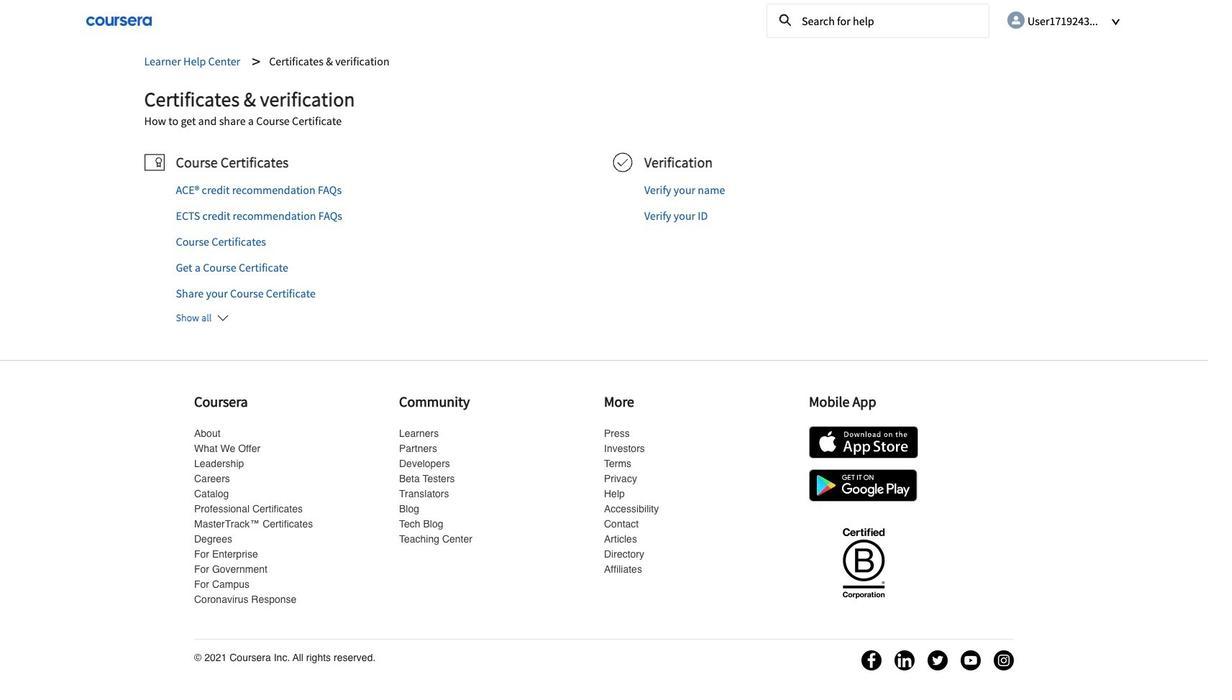 Task type: describe. For each thing, give the bounding box(es) containing it.
show all image
[[217, 312, 229, 324]]

2 list item from the left
[[252, 53, 395, 69]]

verification image
[[613, 153, 633, 173]]

course certificates image
[[144, 153, 164, 173]]



Task type: locate. For each thing, give the bounding box(es) containing it.
Search for help text field
[[767, 4, 990, 38]]

list
[[144, 53, 1064, 69]]

1 list item from the left
[[144, 53, 252, 69]]

coursera logo image
[[834, 520, 893, 606]]

list item
[[144, 53, 252, 69], [252, 53, 395, 69]]

None field
[[767, 4, 990, 38]]



Task type: vqa. For each thing, say whether or not it's contained in the screenshot.
Course Certificates "image"
yes



